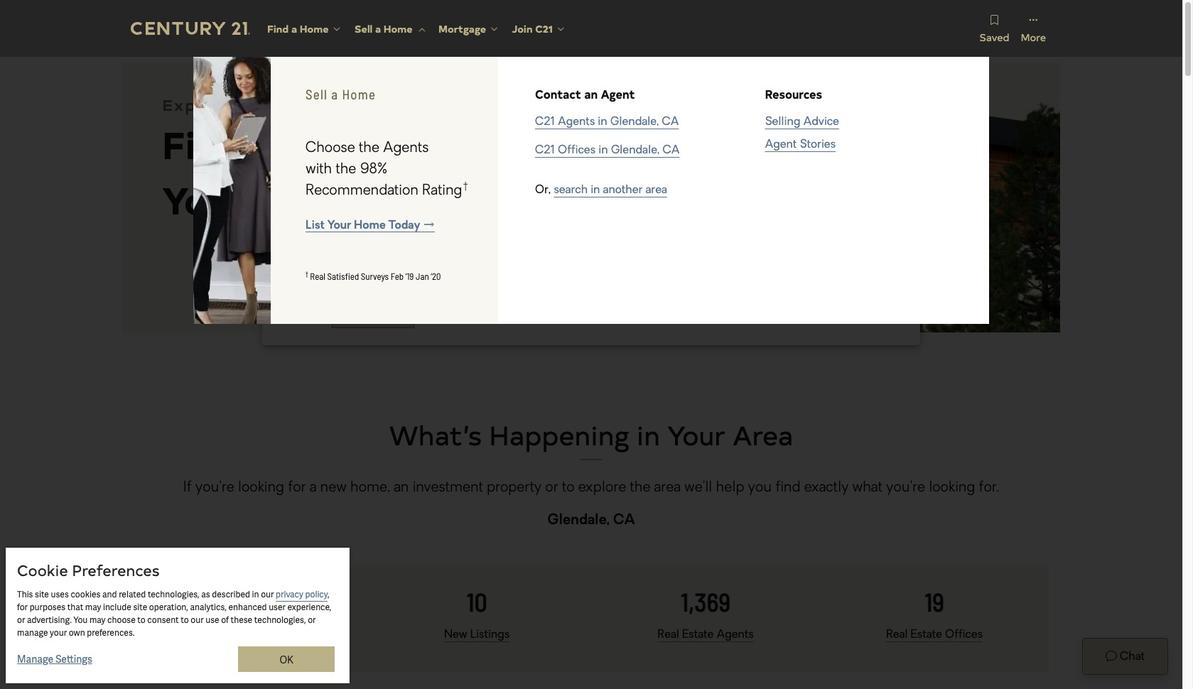 Task type: vqa. For each thing, say whether or not it's contained in the screenshot.
cookies
yes



Task type: locate. For each thing, give the bounding box(es) containing it.
you
[[748, 481, 772, 495]]

1 horizontal spatial site
[[133, 602, 147, 613]]

find a home
[[267, 22, 329, 35]]

technologies,
[[148, 589, 200, 601], [254, 615, 306, 626]]

home
[[300, 22, 329, 35], [384, 22, 413, 35], [342, 86, 376, 102], [283, 119, 390, 169], [354, 220, 386, 231]]

area
[[733, 417, 794, 453]]

homes left "'19"
[[359, 273, 397, 284]]

0 vertical spatial †
[[462, 181, 469, 192]]

technologies, up operation,
[[148, 589, 200, 601]]

in for agents
[[598, 117, 608, 128]]

in
[[598, 117, 608, 128], [599, 145, 608, 156], [591, 185, 600, 196], [637, 417, 660, 453]]

to up rating
[[400, 119, 441, 169]]

to inside explore local real estate find a home to                                     suit your lifestyle
[[400, 119, 441, 169]]

0 vertical spatial homes
[[359, 273, 397, 284]]

a inside 'link'
[[375, 22, 381, 35]]

or
[[401, 273, 412, 284], [545, 481, 559, 495], [17, 615, 25, 626], [308, 615, 316, 626]]

homes for sale
[[208, 630, 288, 641]]

0 horizontal spatial you're
[[195, 481, 234, 495]]

for left new
[[288, 481, 306, 495]]

in for happening
[[637, 417, 660, 453]]

2 vertical spatial c21
[[535, 145, 555, 156]]

1 vertical spatial an
[[394, 481, 409, 495]]

2 horizontal spatial estate
[[911, 630, 942, 641]]

chat
[[1117, 652, 1145, 663]]

1 horizontal spatial technologies,
[[254, 615, 306, 626]]

c21 for c21 agents in glendale, ca
[[535, 117, 555, 128]]

1 horizontal spatial you're
[[886, 481, 926, 495]]

0 vertical spatial offices
[[558, 145, 596, 156]]

agents up 98% at the top of page
[[383, 141, 429, 155]]

ca up c21 offices in glendale, ca link
[[662, 117, 679, 128]]

19
[[925, 586, 945, 617]]

0 horizontal spatial for
[[17, 602, 28, 613]]

ca down explore
[[614, 514, 635, 528]]

2 vertical spatial the
[[630, 481, 651, 495]]

0 horizontal spatial site
[[35, 589, 49, 601]]

2 horizontal spatial find
[[333, 273, 356, 284]]

glendale, up c21 offices in glendale, ca
[[610, 117, 659, 128]]

3 c21 from the top
[[535, 145, 555, 156]]

your inside list your home today link
[[328, 220, 351, 231]]

0 horizontal spatial †
[[306, 269, 308, 278]]

† down suit
[[462, 181, 469, 192]]

0 vertical spatial glendale,
[[610, 117, 659, 128]]

glendale, down c21 agents in glendale, ca "link"
[[611, 145, 660, 156]]

0 horizontal spatial agent
[[601, 86, 635, 102]]

for
[[288, 481, 306, 495], [17, 602, 28, 613]]

, for purposes that may include site operation, analytics, enhanced user experience, or advertising. you may choose to consent to our use of these technologies, or manage your own preferences.
[[17, 589, 332, 639]]

your
[[50, 628, 67, 639]]

a inside 'link'
[[291, 22, 297, 35]]

user
[[269, 602, 286, 613]]

site inside , for purposes that may include site operation, analytics, enhanced user experience, or advertising. you may choose to consent to our use of these technologies, or manage your own preferences.
[[133, 602, 147, 613]]

1 horizontal spatial an
[[585, 86, 598, 102]]

the right explore
[[630, 481, 651, 495]]

1 horizontal spatial sell
[[355, 22, 373, 35]]

an up c21 agents in glendale, ca
[[585, 86, 598, 102]]

c21 agents in glendale, ca
[[535, 117, 679, 128]]

in for offices
[[599, 145, 608, 156]]

sell a home link
[[349, 15, 433, 42]]

may right you
[[90, 615, 105, 626]]

feb
[[391, 271, 404, 282]]

0 horizontal spatial estate
[[341, 95, 403, 115]]

1 horizontal spatial the
[[359, 141, 380, 155]]

with
[[306, 163, 332, 177]]

homes
[[359, 273, 397, 284], [208, 630, 244, 641]]

saved button
[[974, 6, 1015, 50]]

2 vertical spatial find
[[333, 273, 356, 284]]

estate for 1,369
[[683, 630, 714, 641]]

may down cookies on the left bottom
[[85, 602, 101, 613]]

an inside the sell a home element
[[585, 86, 598, 102]]

0 vertical spatial agent
[[601, 86, 635, 102]]

agent stories link
[[765, 139, 836, 151]]

agents right "'19"
[[415, 273, 454, 284]]

1 vertical spatial c21
[[535, 117, 555, 128]]

98%
[[360, 163, 388, 177]]

0 vertical spatial may
[[85, 602, 101, 613]]

area inside the sell a home element
[[646, 185, 667, 196]]

looking
[[238, 481, 284, 495], [929, 481, 975, 495]]

ok button
[[238, 647, 335, 672]]

1 vertical spatial sell a home
[[306, 86, 376, 102]]

agents down 1,369
[[717, 630, 754, 641]]

for
[[247, 630, 264, 641]]

agents
[[558, 117, 595, 128], [383, 141, 429, 155], [415, 273, 454, 284], [717, 630, 754, 641]]

1 vertical spatial glendale,
[[611, 145, 660, 156]]

c21 right join
[[535, 22, 553, 35]]

ca down c21 agents in glendale, ca "link"
[[663, 145, 680, 156]]

or, search in another area
[[535, 185, 667, 196]]

site
[[35, 589, 49, 601], [133, 602, 147, 613]]

site down related
[[133, 602, 147, 613]]

homes down of
[[208, 630, 244, 641]]

2 horizontal spatial the
[[630, 481, 651, 495]]

agents inside choose the agents with the 98% recommendation rating †
[[383, 141, 429, 155]]

0 vertical spatial sell a home
[[355, 22, 413, 35]]

0 vertical spatial an
[[585, 86, 598, 102]]

area right another
[[646, 185, 667, 196]]

0 horizontal spatial homes
[[208, 630, 244, 641]]

for down this
[[17, 602, 28, 613]]

sell right local
[[306, 86, 328, 102]]

1 vertical spatial technologies,
[[254, 615, 306, 626]]

1 vertical spatial site
[[133, 602, 147, 613]]

1 vertical spatial may
[[90, 615, 105, 626]]

1 horizontal spatial find
[[267, 22, 289, 35]]

the up 98% at the top of page
[[359, 141, 380, 155]]

0 horizontal spatial your
[[162, 174, 245, 225]]

0 horizontal spatial find
[[162, 119, 242, 169]]

0 vertical spatial ca
[[662, 117, 679, 128]]

0 horizontal spatial sell
[[306, 86, 328, 102]]

1 vertical spatial the
[[336, 163, 356, 177]]

real estate offices
[[886, 630, 983, 641]]

0 horizontal spatial an
[[394, 481, 409, 495]]

and
[[102, 589, 117, 601]]

find for find a home
[[267, 22, 289, 35]]

0 vertical spatial site
[[35, 589, 49, 601]]

explore
[[162, 95, 233, 115]]

find inside 'link'
[[267, 22, 289, 35]]

you're right if
[[195, 481, 234, 495]]

glendale, ca
[[548, 514, 635, 528]]

c21 up or,
[[535, 145, 555, 156]]

0 vertical spatial sell
[[355, 22, 373, 35]]

0 horizontal spatial looking
[[238, 481, 284, 495]]

find inside explore local real estate find a home to                                     suit your lifestyle
[[162, 119, 242, 169]]

cookies
[[71, 589, 101, 601]]

c21 down contact
[[535, 117, 555, 128]]

listings
[[470, 630, 510, 641]]

† left satisfied
[[306, 269, 308, 278]]

related
[[119, 589, 146, 601]]

agent up c21 agents in glendale, ca "link"
[[601, 86, 635, 102]]

or up manage
[[17, 615, 25, 626]]

may
[[85, 602, 101, 613], [90, 615, 105, 626]]

sell a home inside 'link'
[[355, 22, 413, 35]]

0 vertical spatial c21
[[535, 22, 553, 35]]

consent
[[147, 615, 179, 626]]

ca for c21 offices in glendale, ca
[[663, 145, 680, 156]]

1 horizontal spatial for
[[288, 481, 306, 495]]

0 horizontal spatial offices
[[558, 145, 596, 156]]

an right the home,
[[394, 481, 409, 495]]

agent down selling
[[765, 139, 797, 151]]

the
[[359, 141, 380, 155], [336, 163, 356, 177], [630, 481, 651, 495]]

0 horizontal spatial technologies,
[[148, 589, 200, 601]]

a inside explore local real estate find a home to                                     suit your lifestyle
[[252, 119, 273, 169]]

your inside explore local real estate find a home to                                     suit your lifestyle
[[162, 174, 245, 225]]

1 horizontal spatial looking
[[929, 481, 975, 495]]

you're right what
[[886, 481, 926, 495]]

0 horizontal spatial the
[[336, 163, 356, 177]]

or left the jan at top left
[[401, 273, 412, 284]]

1 horizontal spatial †
[[462, 181, 469, 192]]

glendale,
[[610, 117, 659, 128], [611, 145, 660, 156], [548, 514, 610, 528]]

the down choose
[[336, 163, 356, 177]]

sell a home
[[355, 22, 413, 35], [306, 86, 376, 102]]

0 vertical spatial the
[[359, 141, 380, 155]]

sell right find a home 'link'
[[355, 22, 373, 35]]

0 vertical spatial for
[[288, 481, 306, 495]]

join c21 link
[[507, 15, 573, 42]]

as
[[201, 589, 210, 601]]

area
[[646, 185, 667, 196], [654, 481, 681, 495]]

1 you're from the left
[[195, 481, 234, 495]]

chat image
[[1106, 652, 1117, 663]]

another
[[603, 185, 643, 196]]

described
[[212, 589, 250, 601]]

manage
[[17, 653, 53, 666]]

home,
[[351, 481, 390, 495]]

privacy policy
[[276, 589, 328, 601]]

you're
[[195, 481, 234, 495], [886, 481, 926, 495]]

0 vertical spatial area
[[646, 185, 667, 196]]

estate down 1,369
[[683, 630, 714, 641]]

to left our
[[181, 615, 189, 626]]

1 vertical spatial area
[[654, 481, 681, 495]]

ca
[[662, 117, 679, 128], [663, 145, 680, 156], [614, 514, 635, 528]]

join
[[512, 22, 533, 35]]

manage
[[17, 628, 48, 639]]

1 horizontal spatial estate
[[683, 630, 714, 641]]

1 vertical spatial †
[[306, 269, 308, 278]]

real inside explore local real estate find a home to                                     suit your lifestyle
[[295, 95, 335, 115]]

0 vertical spatial technologies,
[[148, 589, 200, 601]]

1 horizontal spatial your
[[328, 220, 351, 231]]

contact an agent
[[535, 86, 635, 102]]

technologies, down user
[[254, 615, 306, 626]]

1 horizontal spatial homes
[[359, 273, 397, 284]]

site up purposes
[[35, 589, 49, 601]]

area left we'll
[[654, 481, 681, 495]]

estate down the 19
[[911, 630, 942, 641]]

1 vertical spatial ca
[[663, 145, 680, 156]]

1 vertical spatial find
[[162, 119, 242, 169]]

2 c21 from the top
[[535, 117, 555, 128]]

1 vertical spatial for
[[17, 602, 28, 613]]

0 vertical spatial find
[[267, 22, 289, 35]]

real
[[295, 95, 335, 115], [310, 271, 326, 282], [658, 630, 680, 641], [886, 630, 908, 641]]

glendale, down if you're looking for a new home, an investment property or to                             explore the area                             we'll help you find exactly what you're looking for.
[[548, 514, 610, 528]]

real estate agents link
[[658, 630, 754, 641]]

real estate agents
[[658, 630, 754, 641]]

chat button
[[1083, 638, 1169, 675]]

1 horizontal spatial offices
[[945, 630, 983, 641]]

2 looking from the left
[[929, 481, 975, 495]]

estate up choose
[[341, 95, 403, 115]]

explore
[[579, 481, 626, 495]]

1 vertical spatial agent
[[765, 139, 797, 151]]



Task type: describe. For each thing, give the bounding box(es) containing it.
saved
[[980, 31, 1010, 44]]

home inside 'link'
[[384, 22, 413, 35]]

if you're looking for a new home, an investment property or to                             explore the area                             we'll help you find exactly what you're looking for.
[[183, 481, 1000, 495]]

c21 agents in glendale, ca link
[[535, 117, 679, 128]]

ok
[[280, 654, 294, 667]]

'19
[[406, 271, 414, 282]]

we'll
[[685, 481, 713, 495]]

happening
[[489, 417, 630, 453]]

c21 for c21 offices in glendale, ca
[[535, 145, 555, 156]]

real inside † real satisfied surveys feb '19 jan '20
[[310, 271, 326, 282]]

home inside explore local real estate find a home to                                     suit your lifestyle
[[283, 119, 390, 169]]

new
[[444, 630, 468, 641]]

new listings
[[444, 630, 510, 641]]

investment
[[413, 481, 483, 495]]

mortgage
[[439, 22, 486, 35]]

suit
[[451, 119, 526, 169]]

operation,
[[149, 602, 188, 613]]

1 horizontal spatial agent
[[765, 139, 797, 151]]

enhanced
[[229, 602, 267, 613]]

our
[[191, 615, 204, 626]]

technologies, inside , for purposes that may include site operation, analytics, enhanced user experience, or advertising. you may choose to consent to our use of these technologies, or manage your own preferences.
[[254, 615, 306, 626]]

property
[[487, 481, 542, 495]]

or down experience,
[[308, 615, 316, 626]]

1 looking from the left
[[238, 481, 284, 495]]

find for find homes or agents
[[333, 273, 356, 284]]

selling advice
[[765, 117, 839, 128]]

find
[[776, 481, 801, 495]]

10
[[467, 586, 487, 617]]

stories
[[800, 139, 836, 151]]

agents down contact an agent
[[558, 117, 595, 128]]

manage settings button
[[17, 647, 96, 671]]

68
[[236, 586, 260, 617]]

sale
[[267, 630, 288, 641]]

what's
[[389, 417, 482, 453]]

these
[[231, 615, 252, 626]]

more link
[[1015, 6, 1052, 50]]

uses
[[51, 589, 69, 601]]

search in another area link
[[554, 185, 667, 196]]

new listings link
[[444, 630, 510, 641]]

advice
[[804, 117, 839, 128]]

glendale, for offices
[[611, 145, 660, 156]]

jan
[[416, 271, 429, 282]]

sell inside 'link'
[[355, 22, 373, 35]]

glendale, for agents
[[610, 117, 659, 128]]

selling
[[765, 117, 801, 128]]

rating
[[422, 184, 462, 198]]

mortgage link
[[433, 15, 507, 42]]

include
[[103, 602, 131, 613]]

or right property
[[545, 481, 559, 495]]

surveys
[[361, 271, 389, 282]]

century 21 image
[[131, 22, 250, 35]]

† real satisfied surveys feb '19 jan '20
[[306, 269, 441, 282]]

help
[[716, 481, 745, 495]]

use
[[206, 615, 219, 626]]

find homes or agents
[[333, 273, 454, 284]]

for inside , for purposes that may include site operation, analytics, enhanced user experience, or advertising. you may choose to consent to our use of these technologies, or manage your own preferences.
[[17, 602, 28, 613]]

explore local real estate find a home to                                     suit your lifestyle
[[162, 95, 526, 225]]

exactly
[[804, 481, 849, 495]]

2 you're from the left
[[886, 481, 926, 495]]

to left explore
[[562, 481, 575, 495]]

list your home today link
[[306, 220, 435, 232]]

estate inside explore local real estate find a home to                                     suit your lifestyle
[[341, 95, 403, 115]]

offices inside the sell a home element
[[558, 145, 596, 156]]

new
[[320, 481, 347, 495]]

home inside 'link'
[[300, 22, 329, 35]]

of
[[221, 615, 229, 626]]

for.
[[979, 481, 1000, 495]]

recommendation
[[306, 184, 419, 198]]

this site uses cookies and related technologies, as described in our privacy policy
[[17, 589, 328, 601]]

,
[[328, 589, 330, 601]]

today
[[389, 220, 421, 231]]

settings
[[56, 653, 92, 666]]

c21 offices in glendale, ca link
[[535, 145, 680, 156]]

† inside † real satisfied surveys feb '19 jan '20
[[306, 269, 308, 278]]

in our
[[252, 589, 274, 601]]

2 horizontal spatial your
[[667, 417, 726, 453]]

'20
[[431, 271, 441, 282]]

1 c21 from the top
[[535, 22, 553, 35]]

1 vertical spatial homes
[[208, 630, 244, 641]]

that
[[67, 602, 83, 613]]

contact
[[535, 86, 582, 102]]

2 vertical spatial glendale,
[[548, 514, 610, 528]]

list your home today
[[306, 220, 421, 231]]

what's happening in your area
[[389, 417, 794, 453]]

2 vertical spatial ca
[[614, 514, 635, 528]]

analytics,
[[190, 602, 227, 613]]

resources
[[765, 86, 822, 102]]

choose
[[107, 615, 136, 626]]

† inside choose the agents with the 98% recommendation rating †
[[462, 181, 469, 192]]

1 vertical spatial sell
[[306, 86, 328, 102]]

1 vertical spatial offices
[[945, 630, 983, 641]]

c21 offices in glendale, ca
[[535, 145, 680, 156]]

search
[[554, 185, 588, 196]]

this
[[17, 589, 33, 601]]

what
[[853, 481, 883, 495]]

to right choose at the bottom of page
[[137, 615, 146, 626]]

agent stories
[[765, 139, 836, 151]]

1,369
[[681, 586, 731, 617]]

estate for 19
[[911, 630, 942, 641]]

sell a home element
[[193, 57, 990, 324]]

ca for c21 agents in glendale, ca
[[662, 117, 679, 128]]

in for search
[[591, 185, 600, 196]]

choose
[[306, 141, 355, 155]]

real estate offices link
[[886, 630, 983, 641]]

more
[[1021, 31, 1046, 44]]

privacy policy link
[[276, 589, 328, 601]]

own
[[69, 628, 85, 639]]

satisfied
[[327, 271, 359, 282]]

or,
[[535, 185, 551, 196]]

choose the agents with the 98% recommendation rating †
[[306, 141, 469, 198]]



